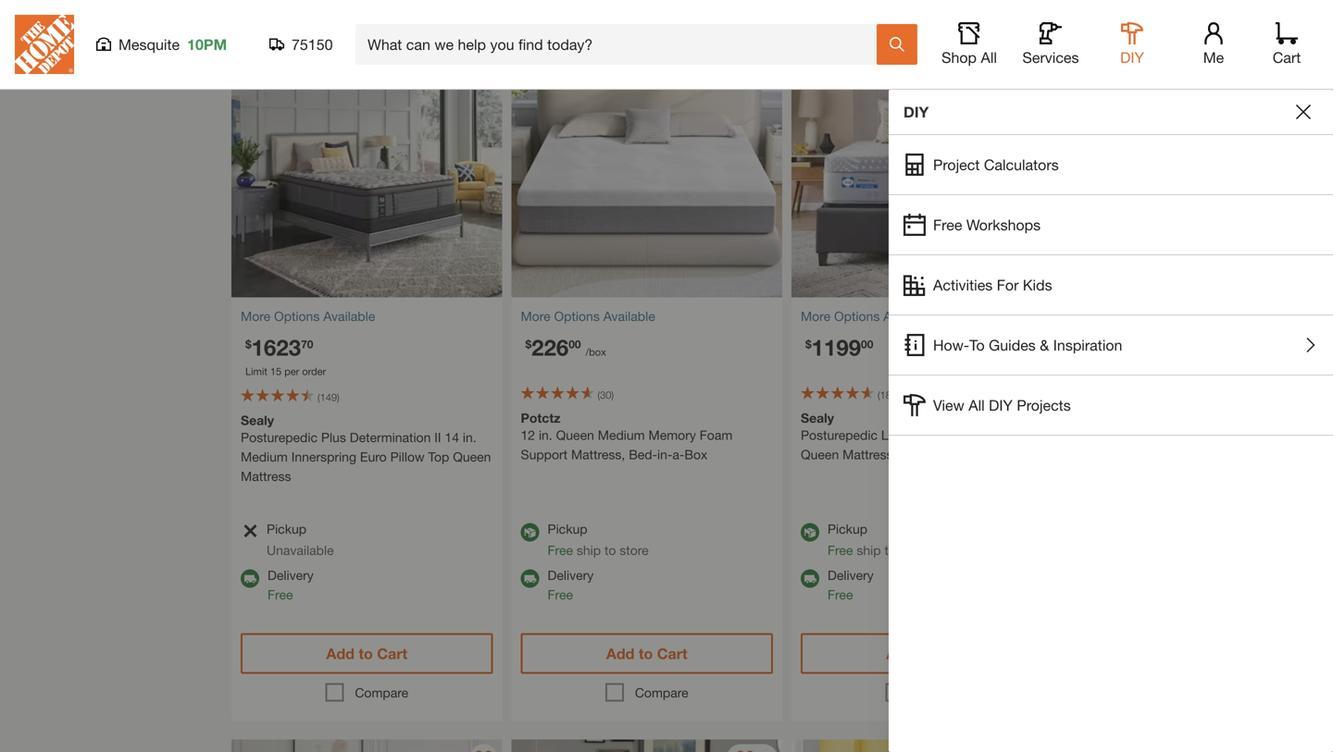 Task type: vqa. For each thing, say whether or not it's contained in the screenshot.
The 2010
no



Task type: describe. For each thing, give the bounding box(es) containing it.
ship for first the available for pickup icon from right
[[857, 543, 881, 558]]

pocket
[[1081, 467, 1121, 482]]

services
[[1022, 49, 1079, 66]]

sealy for limit
[[241, 413, 274, 428]]

sealy posturepedic plus determination ii 14 in. medium innerspring euro pillow top queen mattress
[[241, 413, 491, 484]]

top inside sealy posturepedic plus determination ii 14 in. medium innerspring euro pillow top queen mattress
[[428, 449, 449, 465]]

lacey
[[881, 428, 916, 443]]

30
[[600, 389, 611, 401]]

view all diy projects
[[933, 397, 1071, 414]]

12 for potctz
[[521, 428, 535, 443]]

4 more options available from the left
[[1081, 309, 1215, 324]]

memory
[[648, 428, 696, 443]]

1199
[[812, 334, 861, 361]]

airflow
[[1166, 447, 1205, 462]]

more for limit
[[241, 309, 270, 324]]

how-to guides & inspiration
[[933, 337, 1122, 354]]

activities
[[933, 276, 993, 294]]

sealy posturepedic lacey 13 in. firm hybrid queen mattress
[[801, 411, 1022, 462]]

) for limit
[[337, 392, 339, 404]]

14
[[445, 430, 459, 445]]

all for view
[[969, 397, 985, 414]]

0 horizontal spatial top
[[241, 32, 263, 48]]

bed-
[[629, 447, 657, 462]]

1 available for pickup image from the left
[[521, 523, 539, 542]]

firm inside the lodge 12 in. full made in usa firm hybrid mattress cool airflow with edge to edge pocket coil, bed in a box, ottopedic
[[1260, 428, 1286, 443]]

shop all
[[942, 49, 997, 66]]

box
[[684, 447, 707, 462]]

project calculators
[[933, 156, 1059, 174]]

lodge 12 in. full made in usa firm hybrid mattress cool airflow with edge to edge pocket coil, bed in a box, ottopedic image
[[1072, 27, 1333, 298]]

more options available link for 1199
[[801, 307, 1053, 326]]

inspiration
[[1053, 337, 1122, 354]]

4 options from the left
[[1114, 309, 1160, 324]]

posturepedic for 1199
[[801, 428, 878, 443]]

project calculators link
[[889, 135, 1333, 194]]

coil,
[[1125, 467, 1151, 482]]

delivery free for first the available for pickup icon from left
[[548, 568, 594, 603]]

6 in. medium quilted top twin foam and spring mattress 2-piece set for bunk beds image
[[792, 740, 1062, 753]]

pillow
[[390, 449, 425, 465]]

usa
[[1231, 428, 1257, 443]]

a-
[[672, 447, 684, 462]]

determination
[[350, 430, 431, 445]]

projects
[[1017, 397, 1071, 414]]

4 more from the left
[[1081, 309, 1111, 324]]

add for first the available for pickup icon from right
[[886, 645, 915, 663]]

me
[[1203, 49, 1224, 66]]

store for first the available for pickup icon from left
[[620, 543, 649, 558]]

per
[[284, 366, 299, 378]]

how-
[[933, 337, 969, 354]]

innerspring
[[291, 449, 356, 465]]

order
[[302, 366, 326, 378]]

$ for 1199
[[805, 338, 812, 351]]

unavailable
[[267, 543, 334, 558]]

10pm
[[187, 36, 227, 53]]

potctz
[[521, 411, 561, 426]]

/box
[[586, 346, 606, 358]]

limit
[[245, 366, 267, 378]]

2 add to cart from the left
[[606, 645, 687, 663]]

pickup free ship to store for first the available for pickup icon from left
[[548, 522, 649, 558]]

1841
[[880, 389, 903, 401]]

$ for 1623
[[245, 338, 252, 351]]

$ for 226
[[525, 338, 532, 351]]

guides
[[989, 337, 1036, 354]]

12 in. medium hybrid pillow top king size mattress, support and breathable cooling gel memory foam mattress image
[[231, 740, 502, 753]]

&
[[1040, 337, 1049, 354]]

foam
[[700, 428, 733, 443]]

workshops
[[966, 216, 1041, 234]]

lodge 12 in. full made in usa firm hybrid mattress cool airflow with edge to edge pocket coil, bed in a box, ottopedic link
[[1081, 411, 1333, 484]]

12 for lodge
[[1121, 428, 1136, 443]]

more options available link for /box
[[521, 307, 773, 326]]

70
[[301, 338, 313, 351]]

view all diy projects link
[[889, 376, 1333, 435]]

in. inside sealy posturepedic plus determination ii 14 in. medium innerspring euro pillow top queen mattress
[[463, 430, 476, 445]]

to
[[969, 337, 985, 354]]

medium inside sealy posturepedic plus determination ii 14 in. medium innerspring euro pillow top queen mattress
[[241, 449, 288, 465]]

brs900 12 in. extra firm hybrid tight top queen mattress image
[[511, 740, 782, 753]]

queen inside sealy posturepedic lacey 13 in. firm hybrid queen mattress
[[801, 447, 839, 462]]

posturepedic lacey 13 in. firm hybrid queen mattress image
[[792, 27, 1062, 298]]

euro
[[360, 449, 387, 465]]

activities for kids
[[933, 276, 1052, 294]]

pickup for first the available for pickup icon from left
[[548, 522, 587, 537]]

full
[[1156, 428, 1177, 443]]

more for /box
[[521, 309, 551, 324]]

$ 1623 70
[[245, 334, 313, 361]]

12 in. queen medium memory foam support mattress, bed-in-a-box image
[[511, 27, 782, 298]]

( 149 )
[[318, 392, 339, 404]]

for
[[997, 276, 1019, 294]]

diy inside diy button
[[1120, 49, 1144, 66]]

project
[[933, 156, 980, 174]]

pickup free ship to store for first the available for pickup icon from right
[[828, 522, 929, 558]]

( 30 )
[[598, 389, 614, 401]]

( for limit
[[318, 392, 320, 404]]

in. inside the lodge 12 in. full made in usa firm hybrid mattress cool airflow with edge to edge pocket coil, bed in a box, ottopedic
[[1139, 428, 1153, 443]]

$ 226 00 /box
[[525, 334, 606, 361]]

What can we help you find today? search field
[[368, 25, 876, 64]]

ottopedic
[[1238, 467, 1295, 482]]

available for /box
[[603, 309, 655, 324]]

2 available for pickup image from the left
[[801, 523, 819, 542]]

limit 15 per order
[[245, 366, 326, 378]]

4 more options available link from the left
[[1081, 307, 1333, 326]]

15
[[270, 366, 282, 378]]

available shipping image for first the available for pickup icon from left
[[521, 570, 539, 588]]

drawer close image
[[1296, 105, 1311, 119]]

hybrid inside sealy posturepedic lacey 13 in. firm hybrid queen mattress
[[984, 428, 1022, 443]]

delivery free for limited stock for pickup image
[[268, 568, 314, 603]]

mesquite 10pm
[[118, 36, 227, 53]]

0 horizontal spatial in
[[1182, 467, 1192, 482]]

( for /box
[[598, 389, 600, 401]]

in. inside potctz 12 in. queen medium memory foam support mattress, bed-in-a-box
[[539, 428, 552, 443]]

delivery for limited stock for pickup image
[[268, 568, 314, 583]]

potctz 12 in. queen medium memory foam support mattress, bed-in-a-box
[[521, 411, 733, 462]]

available for limit
[[323, 309, 375, 324]]

1 add to cart from the left
[[326, 645, 407, 663]]

( 1841 )
[[878, 389, 905, 401]]



Task type: locate. For each thing, give the bounding box(es) containing it.
1 horizontal spatial add to cart
[[606, 645, 687, 663]]

3 more options available link from the left
[[801, 307, 1053, 326]]

12 up cool
[[1121, 428, 1136, 443]]

0 vertical spatial all
[[981, 49, 997, 66]]

top left rated
[[241, 32, 263, 48]]

mattress,
[[571, 447, 625, 462]]

1 horizontal spatial diy
[[989, 397, 1013, 414]]

0 horizontal spatial sealy
[[241, 413, 274, 428]]

1 horizontal spatial add
[[606, 645, 635, 663]]

2 more options available link from the left
[[521, 307, 773, 326]]

2 delivery free from the left
[[548, 568, 594, 603]]

0 horizontal spatial pickup free ship to store
[[548, 522, 649, 558]]

plus
[[321, 430, 346, 445]]

1 available from the left
[[323, 309, 375, 324]]

mattress down lacey
[[843, 447, 893, 462]]

0 horizontal spatial 00
[[569, 338, 581, 351]]

add to cart up 6 in. medium quilted top twin foam and spring mattress 2-piece set for bunk beds image
[[886, 645, 967, 663]]

$ inside $ 1623 70
[[245, 338, 252, 351]]

3 add from the left
[[886, 645, 915, 663]]

available for 1199
[[883, 309, 935, 324]]

2 add from the left
[[606, 645, 635, 663]]

to inside the lodge 12 in. full made in usa firm hybrid mattress cool airflow with edge to edge pocket coil, bed in a box, ottopedic
[[1270, 447, 1281, 462]]

lodge 12 in. full made in usa firm hybrid mattress cool airflow with edge to edge pocket coil, bed in a box, ottopedic
[[1081, 428, 1328, 482]]

pickup for first the available for pickup icon from right
[[828, 522, 867, 537]]

more
[[241, 309, 270, 324], [521, 309, 551, 324], [801, 309, 831, 324], [1081, 309, 1111, 324]]

posturepedic up innerspring
[[241, 430, 318, 445]]

2 vertical spatial diy
[[989, 397, 1013, 414]]

kids
[[1023, 276, 1052, 294]]

) for 1199
[[903, 389, 905, 401]]

options up $ 226 00 /box
[[554, 309, 600, 324]]

12 inside potctz 12 in. queen medium memory foam support mattress, bed-in-a-box
[[521, 428, 535, 443]]

hybrid inside the lodge 12 in. full made in usa firm hybrid mattress cool airflow with edge to edge pocket coil, bed in a box, ottopedic
[[1290, 428, 1328, 443]]

2 edge from the left
[[1285, 447, 1315, 462]]

mesquite
[[118, 36, 180, 53]]

( down order
[[318, 392, 320, 404]]

pickup
[[267, 522, 306, 537], [548, 522, 587, 537], [828, 522, 867, 537]]

2 horizontal spatial pickup
[[828, 522, 867, 537]]

2 horizontal spatial mattress
[[1081, 447, 1131, 462]]

1 compare from the left
[[355, 686, 408, 701]]

in. right 13
[[937, 428, 951, 443]]

available shipping image
[[241, 570, 259, 588]]

2 pickup free ship to store from the left
[[828, 522, 929, 558]]

1 pickup free ship to store from the left
[[548, 522, 649, 558]]

1 horizontal spatial edge
[[1285, 447, 1315, 462]]

sponsored
[[1081, 32, 1144, 48]]

1 more options available link from the left
[[241, 307, 493, 326]]

1 ship from the left
[[577, 543, 601, 558]]

all inside button
[[981, 49, 997, 66]]

00 for 226
[[569, 338, 581, 351]]

2 00 from the left
[[861, 338, 873, 351]]

1 vertical spatial all
[[969, 397, 985, 414]]

1 add to cart button from the left
[[241, 634, 493, 674]]

2 horizontal spatial queen
[[801, 447, 839, 462]]

limited stock for pickup image
[[241, 523, 258, 539]]

shop all button
[[940, 22, 999, 67]]

sealy for 1199
[[801, 411, 834, 426]]

) for /box
[[611, 389, 614, 401]]

options
[[274, 309, 320, 324], [554, 309, 600, 324], [834, 309, 880, 324], [1114, 309, 1160, 324]]

12
[[521, 428, 535, 443], [1121, 428, 1136, 443]]

3 add to cart button from the left
[[801, 634, 1053, 674]]

more up 1623
[[241, 309, 270, 324]]

2 horizontal spatial delivery free
[[828, 568, 874, 603]]

posturepedic plus determination ii 14 in. medium innerspring euro pillow top queen mattress image
[[231, 27, 502, 298]]

0 vertical spatial diy
[[1120, 49, 1144, 66]]

2 ship from the left
[[857, 543, 881, 558]]

0 horizontal spatial hybrid
[[984, 428, 1022, 443]]

add to cart
[[326, 645, 407, 663], [606, 645, 687, 663], [886, 645, 967, 663]]

options up $ 1199 00
[[834, 309, 880, 324]]

0 vertical spatial top
[[241, 32, 263, 48]]

available shipping image
[[521, 570, 539, 588], [801, 570, 819, 588]]

1 horizontal spatial sealy
[[801, 411, 834, 426]]

diy inside view all diy projects link
[[989, 397, 1013, 414]]

0 vertical spatial in
[[1217, 428, 1227, 443]]

00 inside $ 226 00 /box
[[569, 338, 581, 351]]

1623
[[252, 334, 301, 361]]

1 horizontal spatial delivery free
[[548, 568, 594, 603]]

in. up cool
[[1139, 428, 1153, 443]]

queen inside sealy posturepedic plus determination ii 14 in. medium innerspring euro pillow top queen mattress
[[453, 449, 491, 465]]

all right "shop"
[[981, 49, 997, 66]]

ship for first the available for pickup icon from left
[[577, 543, 601, 558]]

2 horizontal spatial add to cart
[[886, 645, 967, 663]]

calculators
[[984, 156, 1059, 174]]

compare for pickup free ship to store
[[635, 686, 688, 701]]

firm down view
[[955, 428, 980, 443]]

3 options from the left
[[834, 309, 880, 324]]

add to cart button for first the available for pickup icon from right
[[801, 634, 1053, 674]]

the home depot logo image
[[15, 15, 74, 74]]

mattress up limited stock for pickup image
[[241, 469, 291, 484]]

add to cart up brs900 12 in. extra firm hybrid tight top queen mattress image
[[606, 645, 687, 663]]

12 down potctz
[[521, 428, 535, 443]]

1 more options available from the left
[[241, 309, 375, 324]]

1 vertical spatial medium
[[241, 449, 288, 465]]

firm
[[955, 428, 980, 443], [1260, 428, 1286, 443]]

feedback link image
[[1308, 313, 1333, 413]]

posturepedic inside sealy posturepedic plus determination ii 14 in. medium innerspring euro pillow top queen mattress
[[241, 430, 318, 445]]

in.
[[539, 428, 552, 443], [937, 428, 951, 443], [1139, 428, 1153, 443], [463, 430, 476, 445]]

posturepedic left lacey
[[801, 428, 878, 443]]

1 hybrid from the left
[[984, 428, 1022, 443]]

cart link
[[1266, 22, 1307, 67]]

delivery for first the available for pickup icon from left
[[548, 568, 594, 583]]

$ 346
[[1109, 336, 1152, 362]]

support plus 14 in. extra firm hybrid euro top king pocket spring mattress image
[[1072, 740, 1333, 753]]

( down the /box
[[598, 389, 600, 401]]

medium left innerspring
[[241, 449, 288, 465]]

shop
[[942, 49, 977, 66]]

posturepedic for limit
[[241, 430, 318, 445]]

1 horizontal spatial top
[[428, 449, 449, 465]]

2 pickup from the left
[[548, 522, 587, 537]]

made
[[1180, 428, 1213, 443]]

2 available from the left
[[603, 309, 655, 324]]

346
[[1115, 336, 1152, 362]]

1 edge from the left
[[1236, 447, 1266, 462]]

2 add to cart button from the left
[[521, 634, 773, 674]]

delivery for first the available for pickup icon from right
[[828, 568, 874, 583]]

2 horizontal spatial )
[[903, 389, 905, 401]]

diy button
[[1103, 22, 1162, 67]]

1 horizontal spatial available shipping image
[[801, 570, 819, 588]]

all
[[981, 49, 997, 66], [969, 397, 985, 414]]

lodge
[[1081, 428, 1118, 443]]

0 horizontal spatial )
[[337, 392, 339, 404]]

more options available for limit
[[241, 309, 375, 324]]

0 horizontal spatial available shipping image
[[521, 570, 539, 588]]

1 delivery from the left
[[268, 568, 314, 583]]

mattress up pocket
[[1081, 447, 1131, 462]]

1 horizontal spatial hybrid
[[1290, 428, 1328, 443]]

00
[[569, 338, 581, 351], [861, 338, 873, 351]]

12 inside the lodge 12 in. full made in usa firm hybrid mattress cool airflow with edge to edge pocket coil, bed in a box, ottopedic
[[1121, 428, 1136, 443]]

0 horizontal spatial firm
[[955, 428, 980, 443]]

1 horizontal spatial queen
[[556, 428, 594, 443]]

1 horizontal spatial posturepedic
[[801, 428, 878, 443]]

1 available shipping image from the left
[[521, 570, 539, 588]]

1 horizontal spatial firm
[[1260, 428, 1286, 443]]

more options available
[[241, 309, 375, 324], [521, 309, 655, 324], [801, 309, 935, 324], [1081, 309, 1215, 324]]

( for 1199
[[878, 389, 880, 401]]

hybrid up ottopedic
[[1290, 428, 1328, 443]]

2 horizontal spatial add to cart button
[[801, 634, 1053, 674]]

1 horizontal spatial 00
[[861, 338, 873, 351]]

2 store from the left
[[900, 543, 929, 558]]

3 add to cart from the left
[[886, 645, 967, 663]]

1 firm from the left
[[955, 428, 980, 443]]

medium
[[598, 428, 645, 443], [241, 449, 288, 465]]

firm inside sealy posturepedic lacey 13 in. firm hybrid queen mattress
[[955, 428, 980, 443]]

add for limited stock for pickup image
[[326, 645, 354, 663]]

menu
[[889, 135, 1333, 436]]

posturepedic
[[801, 428, 878, 443], [241, 430, 318, 445]]

)
[[611, 389, 614, 401], [903, 389, 905, 401], [337, 392, 339, 404]]

sealy down "1199"
[[801, 411, 834, 426]]

1 add from the left
[[326, 645, 354, 663]]

3 more options available from the left
[[801, 309, 935, 324]]

support
[[521, 447, 568, 462]]

2 horizontal spatial diy
[[1120, 49, 1144, 66]]

1 horizontal spatial delivery
[[548, 568, 594, 583]]

queen inside potctz 12 in. queen medium memory foam support mattress, bed-in-a-box
[[556, 428, 594, 443]]

add to cart button up 6 in. medium quilted top twin foam and spring mattress 2-piece set for bunk beds image
[[801, 634, 1053, 674]]

medium up bed-
[[598, 428, 645, 443]]

in up with
[[1217, 428, 1227, 443]]

compare up brs900 12 in. extra firm hybrid tight top queen mattress image
[[635, 686, 688, 701]]

edge up ottopedic
[[1285, 447, 1315, 462]]

0 horizontal spatial add to cart
[[326, 645, 407, 663]]

rated
[[267, 32, 303, 48]]

sealy inside sealy posturepedic lacey 13 in. firm hybrid queen mattress
[[801, 411, 834, 426]]

0 horizontal spatial delivery
[[268, 568, 314, 583]]

delivery free for first the available for pickup icon from right
[[828, 568, 874, 603]]

add for first the available for pickup icon from left
[[606, 645, 635, 663]]

2 12 from the left
[[1121, 428, 1136, 443]]

more options available up 346
[[1081, 309, 1215, 324]]

add to cart button up '12 in. medium hybrid pillow top king size mattress, support and breathable cooling gel memory foam mattress' image
[[241, 634, 493, 674]]

226
[[532, 334, 569, 361]]

pickup for limited stock for pickup image
[[267, 522, 306, 537]]

0 horizontal spatial add
[[326, 645, 354, 663]]

edge down usa
[[1236, 447, 1266, 462]]

1 pickup from the left
[[267, 522, 306, 537]]

with
[[1209, 447, 1233, 462]]

sealy
[[801, 411, 834, 426], [241, 413, 274, 428]]

posturepedic inside sealy posturepedic lacey 13 in. firm hybrid queen mattress
[[801, 428, 878, 443]]

0 horizontal spatial compare
[[355, 686, 408, 701]]

firm right usa
[[1260, 428, 1286, 443]]

bed
[[1155, 467, 1178, 482]]

hybrid down view all diy projects
[[984, 428, 1022, 443]]

more up 226
[[521, 309, 551, 324]]

top down ii
[[428, 449, 449, 465]]

options up 346
[[1114, 309, 1160, 324]]

more up "1199"
[[801, 309, 831, 324]]

sealy down limit
[[241, 413, 274, 428]]

0 horizontal spatial queen
[[453, 449, 491, 465]]

ii
[[434, 430, 441, 445]]

1 horizontal spatial ship
[[857, 543, 881, 558]]

$ for 346
[[1109, 339, 1115, 352]]

2 hybrid from the left
[[1290, 428, 1328, 443]]

13
[[919, 428, 934, 443]]

1 horizontal spatial add to cart button
[[521, 634, 773, 674]]

0 horizontal spatial diy
[[904, 103, 929, 121]]

compare
[[355, 686, 408, 701], [635, 686, 688, 701]]

in. down potctz
[[539, 428, 552, 443]]

3 delivery from the left
[[828, 568, 874, 583]]

activities for kids link
[[889, 256, 1333, 315]]

sealy inside sealy posturepedic plus determination ii 14 in. medium innerspring euro pillow top queen mattress
[[241, 413, 274, 428]]

me button
[[1184, 22, 1243, 67]]

0 horizontal spatial delivery free
[[268, 568, 314, 603]]

0 horizontal spatial ship
[[577, 543, 601, 558]]

1 horizontal spatial store
[[900, 543, 929, 558]]

in left the a
[[1182, 467, 1192, 482]]

0 horizontal spatial 12
[[521, 428, 535, 443]]

pickup free ship to store
[[548, 522, 649, 558], [828, 522, 929, 558]]

more options available up $ 1199 00
[[801, 309, 935, 324]]

mattress inside sealy posturepedic plus determination ii 14 in. medium innerspring euro pillow top queen mattress
[[241, 469, 291, 484]]

a
[[1196, 467, 1204, 482]]

1 horizontal spatial compare
[[635, 686, 688, 701]]

view
[[933, 397, 964, 414]]

delivery
[[268, 568, 314, 583], [548, 568, 594, 583], [828, 568, 874, 583]]

more options available for /box
[[521, 309, 655, 324]]

more options available up the /box
[[521, 309, 655, 324]]

mattress inside sealy posturepedic lacey 13 in. firm hybrid queen mattress
[[843, 447, 893, 462]]

box,
[[1208, 467, 1234, 482]]

0 horizontal spatial pickup
[[267, 522, 306, 537]]

0 horizontal spatial add to cart button
[[241, 634, 493, 674]]

2 more options available from the left
[[521, 309, 655, 324]]

0 horizontal spatial (
[[318, 392, 320, 404]]

more up inspiration
[[1081, 309, 1111, 324]]

add to cart button up brs900 12 in. extra firm hybrid tight top queen mattress image
[[521, 634, 773, 674]]

menu containing project calculators
[[889, 135, 1333, 436]]

0 horizontal spatial mattress
[[241, 469, 291, 484]]

cool
[[1135, 447, 1162, 462]]

1 horizontal spatial in
[[1217, 428, 1227, 443]]

2 horizontal spatial add
[[886, 645, 915, 663]]

$ inside $ 226 00 /box
[[525, 338, 532, 351]]

add to cart button for limited stock for pickup image
[[241, 634, 493, 674]]

1 00 from the left
[[569, 338, 581, 351]]

in-
[[657, 447, 672, 462]]

$ inside $ 346
[[1109, 339, 1115, 352]]

2 options from the left
[[554, 309, 600, 324]]

to
[[1270, 447, 1281, 462], [604, 543, 616, 558], [885, 543, 896, 558], [359, 645, 373, 663], [639, 645, 653, 663], [919, 645, 933, 663]]

1 vertical spatial in
[[1182, 467, 1192, 482]]

1 12 from the left
[[521, 428, 535, 443]]

0 horizontal spatial edge
[[1236, 447, 1266, 462]]

more options available link up 346
[[1081, 307, 1333, 326]]

1 delivery free from the left
[[268, 568, 314, 603]]

3 more from the left
[[801, 309, 831, 324]]

available for pickup image
[[521, 523, 539, 542], [801, 523, 819, 542]]

mattress inside the lodge 12 in. full made in usa firm hybrid mattress cool airflow with edge to edge pocket coil, bed in a box, ottopedic
[[1081, 447, 1131, 462]]

) up plus
[[337, 392, 339, 404]]

edge
[[1236, 447, 1266, 462], [1285, 447, 1315, 462]]

00 for 1199
[[861, 338, 873, 351]]

2 horizontal spatial (
[[878, 389, 880, 401]]

149
[[320, 392, 337, 404]]

add to cart button for first the available for pickup icon from left
[[521, 634, 773, 674]]

3 delivery free from the left
[[828, 568, 874, 603]]

1 horizontal spatial available for pickup image
[[801, 523, 819, 542]]

4 available from the left
[[1163, 309, 1215, 324]]

0 vertical spatial medium
[[598, 428, 645, 443]]

all inside menu
[[969, 397, 985, 414]]

free workshops
[[933, 216, 1041, 234]]

pickup unavailable
[[267, 522, 334, 558]]

$ 1199 00
[[805, 334, 873, 361]]

0 horizontal spatial store
[[620, 543, 649, 558]]

) up potctz 12 in. queen medium memory foam support mattress, bed-in-a-box
[[611, 389, 614, 401]]

free
[[933, 216, 962, 234], [548, 543, 573, 558], [828, 543, 853, 558], [268, 587, 293, 603], [548, 587, 573, 603], [828, 587, 853, 603]]

more options available up 70
[[241, 309, 375, 324]]

free inside menu
[[933, 216, 962, 234]]

75150
[[292, 36, 333, 53]]

1 horizontal spatial pickup free ship to store
[[828, 522, 929, 558]]

1 horizontal spatial 12
[[1121, 428, 1136, 443]]

1 vertical spatial top
[[428, 449, 449, 465]]

more options available link up 70
[[241, 307, 493, 326]]

store
[[620, 543, 649, 558], [900, 543, 929, 558]]

$ inside $ 1199 00
[[805, 338, 812, 351]]

pickup inside pickup unavailable
[[267, 522, 306, 537]]

0 horizontal spatial medium
[[241, 449, 288, 465]]

more options available for 1199
[[801, 309, 935, 324]]

00 inside $ 1199 00
[[861, 338, 873, 351]]

2 more from the left
[[521, 309, 551, 324]]

compare for pickup unavailable
[[355, 686, 408, 701]]

2 available shipping image from the left
[[801, 570, 819, 588]]

store for first the available for pickup icon from right
[[900, 543, 929, 558]]

how-to guides & inspiration button
[[889, 316, 1333, 375]]

more options available link up the /box
[[521, 307, 773, 326]]

1 horizontal spatial medium
[[598, 428, 645, 443]]

mattress
[[843, 447, 893, 462], [1081, 447, 1131, 462], [241, 469, 291, 484]]

medium inside potctz 12 in. queen medium memory foam support mattress, bed-in-a-box
[[598, 428, 645, 443]]

1 more from the left
[[241, 309, 270, 324]]

in. inside sealy posturepedic lacey 13 in. firm hybrid queen mattress
[[937, 428, 951, 443]]

in. right 14
[[463, 430, 476, 445]]

options for 1199
[[834, 309, 880, 324]]

delivery free
[[268, 568, 314, 603], [548, 568, 594, 603], [828, 568, 874, 603]]

more options available link for limit
[[241, 307, 493, 326]]

1 horizontal spatial mattress
[[843, 447, 893, 462]]

1 horizontal spatial )
[[611, 389, 614, 401]]

services button
[[1021, 22, 1080, 67]]

all for shop
[[981, 49, 997, 66]]

1 horizontal spatial (
[[598, 389, 600, 401]]

2 firm from the left
[[1260, 428, 1286, 443]]

all right view
[[969, 397, 985, 414]]

more for 1199
[[801, 309, 831, 324]]

1 store from the left
[[620, 543, 649, 558]]

2 delivery from the left
[[548, 568, 594, 583]]

0 horizontal spatial posturepedic
[[241, 430, 318, 445]]

available shipping image for first the available for pickup icon from right
[[801, 570, 819, 588]]

) up lacey
[[903, 389, 905, 401]]

3 available from the left
[[883, 309, 935, 324]]

( up sealy posturepedic lacey 13 in. firm hybrid queen mattress
[[878, 389, 880, 401]]

add to cart up '12 in. medium hybrid pillow top king size mattress, support and breathable cooling gel memory foam mattress' image
[[326, 645, 407, 663]]

top rated
[[241, 32, 303, 48]]

more options available link up how-
[[801, 307, 1053, 326]]

00 left the /box
[[569, 338, 581, 351]]

75150 button
[[269, 35, 333, 54]]

compare up '12 in. medium hybrid pillow top king size mattress, support and breathable cooling gel memory foam mattress' image
[[355, 686, 408, 701]]

2 compare from the left
[[635, 686, 688, 701]]

(
[[598, 389, 600, 401], [878, 389, 880, 401], [318, 392, 320, 404]]

options for /box
[[554, 309, 600, 324]]

3 pickup from the left
[[828, 522, 867, 537]]

2 horizontal spatial delivery
[[828, 568, 874, 583]]

options up 70
[[274, 309, 320, 324]]

00 left how-
[[861, 338, 873, 351]]

1 vertical spatial diy
[[904, 103, 929, 121]]

1 options from the left
[[274, 309, 320, 324]]

options for limit
[[274, 309, 320, 324]]

0 horizontal spatial available for pickup image
[[521, 523, 539, 542]]

1 horizontal spatial pickup
[[548, 522, 587, 537]]

free workshops link
[[889, 195, 1333, 255]]

hybrid
[[984, 428, 1022, 443], [1290, 428, 1328, 443]]



